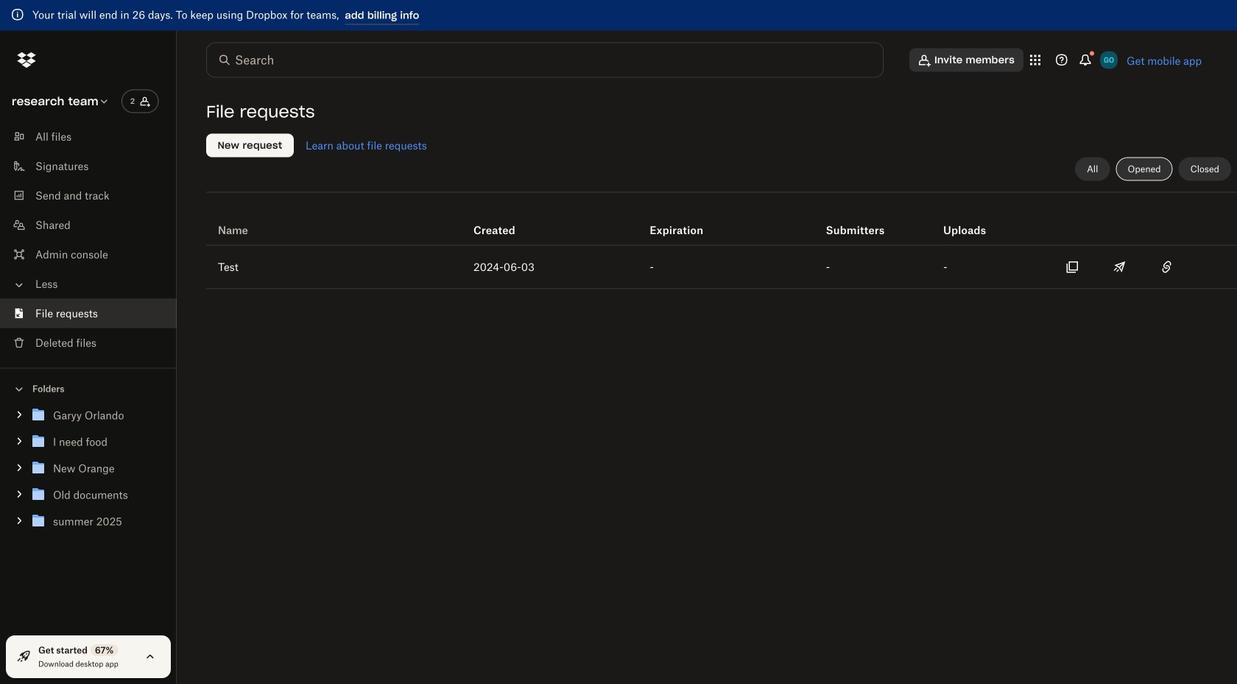 Task type: vqa. For each thing, say whether or not it's contained in the screenshot.
Less image
yes



Task type: describe. For each thing, give the bounding box(es) containing it.
send email image
[[1111, 258, 1129, 276]]

Search text field
[[235, 51, 853, 69]]

3 column header from the left
[[944, 204, 1002, 239]]

1 row from the top
[[206, 198, 1237, 246]]

copy email image
[[1064, 258, 1082, 276]]

dropbox image
[[12, 45, 41, 75]]

1 column header from the left
[[650, 204, 738, 239]]



Task type: locate. For each thing, give the bounding box(es) containing it.
table
[[206, 198, 1237, 289]]

list item
[[0, 299, 177, 328]]

group
[[0, 399, 177, 546]]

less image
[[12, 278, 27, 292]]

list
[[0, 113, 177, 368]]

alert
[[0, 0, 1237, 31]]

2 column header from the left
[[826, 204, 885, 239]]

1 horizontal spatial column header
[[826, 204, 885, 239]]

cell
[[1190, 246, 1237, 288]]

cell inside row
[[1190, 246, 1237, 288]]

column header
[[650, 204, 738, 239], [826, 204, 885, 239], [944, 204, 1002, 239]]

copy link image
[[1158, 258, 1176, 276]]

0 horizontal spatial column header
[[650, 204, 738, 239]]

2 row from the top
[[206, 246, 1237, 289]]

2 horizontal spatial column header
[[944, 204, 1002, 239]]

row
[[206, 198, 1237, 246], [206, 246, 1237, 289]]



